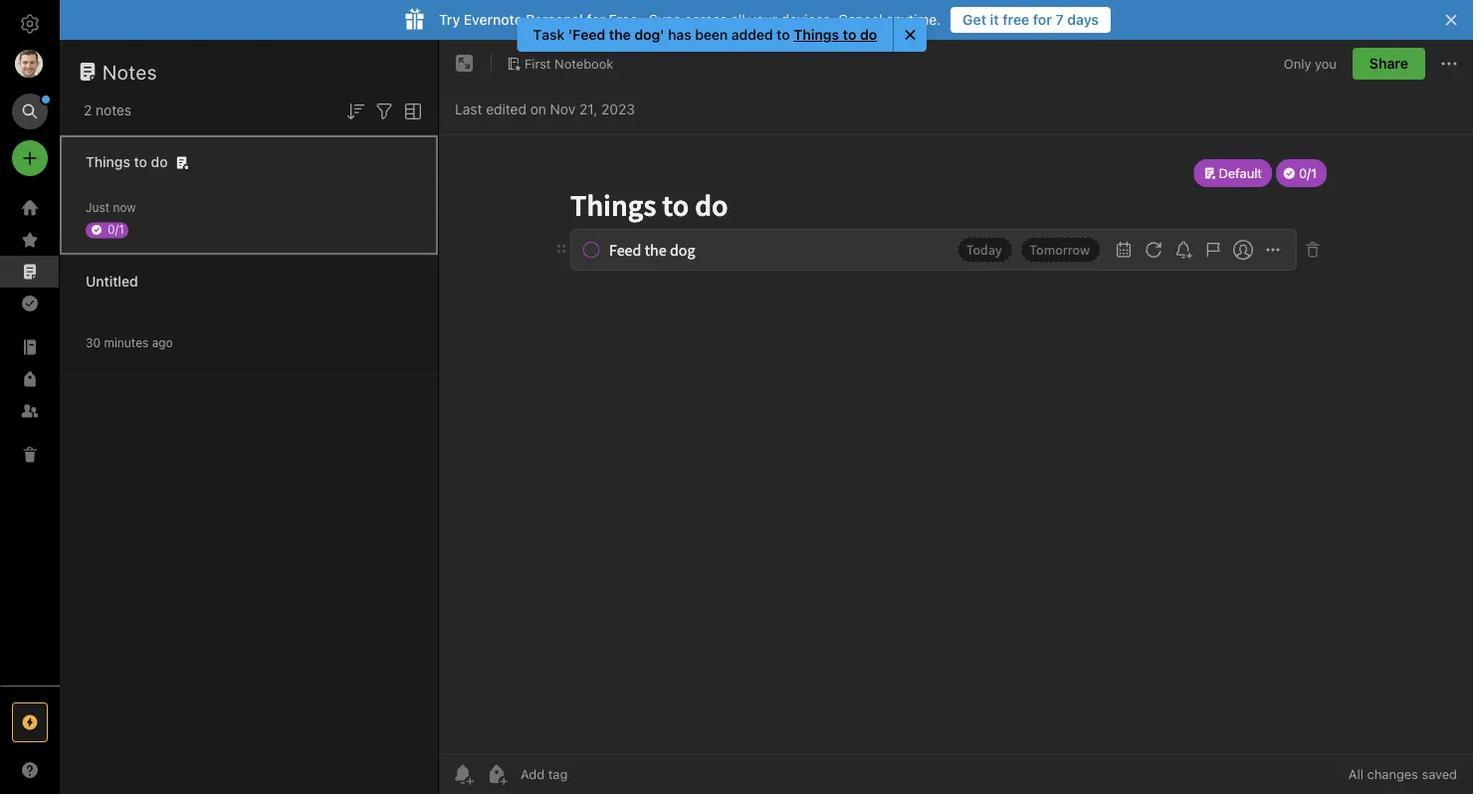 Task type: vqa. For each thing, say whether or not it's contained in the screenshot.
Expand Notebooks image
no



Task type: describe. For each thing, give the bounding box(es) containing it.
days
[[1067, 11, 1099, 28]]

cancel
[[838, 11, 882, 28]]

notes
[[103, 60, 157, 83]]

Add tag field
[[519, 766, 668, 783]]

home image
[[18, 196, 42, 220]]

2
[[84, 102, 92, 118]]

free:
[[609, 11, 642, 28]]

just
[[86, 201, 110, 214]]

click to expand image
[[51, 757, 66, 781]]

Sort options field
[[343, 98, 367, 123]]

untitled
[[86, 273, 138, 290]]

2 horizontal spatial to
[[843, 26, 856, 43]]

devices.
[[781, 11, 834, 28]]

0/1
[[107, 222, 124, 236]]

30 minutes ago
[[86, 336, 173, 350]]

all
[[1349, 767, 1364, 782]]

More actions field
[[1437, 48, 1461, 80]]

2 ' from the left
[[660, 26, 664, 43]]

been
[[695, 26, 728, 43]]

nov
[[550, 101, 575, 117]]

your
[[749, 11, 777, 28]]

more actions image
[[1437, 52, 1461, 76]]

expand note image
[[453, 52, 477, 76]]

1 ' from the left
[[568, 26, 572, 43]]

task
[[533, 26, 564, 43]]

get it free for 7 days button
[[951, 7, 1111, 33]]

changes
[[1367, 767, 1418, 782]]

only
[[1284, 56, 1311, 71]]

first notebook button
[[500, 50, 620, 78]]

notebook
[[555, 56, 613, 71]]

things to do link
[[793, 26, 877, 44]]

just now
[[86, 201, 136, 214]]

share
[[1369, 55, 1408, 72]]

last edited on nov 21, 2023
[[455, 101, 635, 117]]

ago
[[152, 336, 173, 350]]

only you
[[1284, 56, 1337, 71]]

edited
[[486, 101, 526, 117]]

note window element
[[439, 40, 1473, 794]]

first
[[525, 56, 551, 71]]

2023
[[601, 101, 635, 117]]

for for free:
[[587, 11, 605, 28]]



Task type: locate. For each thing, give the bounding box(es) containing it.
' right task
[[568, 26, 572, 43]]

to up now
[[134, 154, 147, 170]]

7
[[1056, 11, 1064, 28]]

last
[[455, 101, 482, 117]]

added
[[731, 26, 773, 43]]

WHAT'S NEW field
[[0, 754, 60, 786]]

dog
[[634, 26, 660, 43]]

share button
[[1353, 48, 1425, 80]]

for inside button
[[1033, 11, 1052, 28]]

evernote
[[464, 11, 522, 28]]

1 vertical spatial do
[[151, 154, 168, 170]]

all
[[731, 11, 745, 28]]

View options field
[[396, 98, 425, 123]]

for left '7'
[[1033, 11, 1052, 28]]

add tag image
[[485, 762, 509, 786]]

now
[[113, 201, 136, 214]]

try evernote personal for free: sync across all your devices. cancel anytime.
[[439, 11, 941, 28]]

1 horizontal spatial for
[[1033, 11, 1052, 28]]

' left has
[[660, 26, 664, 43]]

free
[[1003, 11, 1029, 28]]

saved
[[1422, 767, 1457, 782]]

Add filters field
[[372, 98, 396, 123]]

1 vertical spatial things
[[86, 154, 130, 170]]

you
[[1315, 56, 1337, 71]]

things up just now at the left of the page
[[86, 154, 130, 170]]

2 notes
[[84, 102, 131, 118]]

1 horizontal spatial things
[[793, 26, 839, 43]]

anytime.
[[886, 11, 941, 28]]

account image
[[15, 50, 43, 78]]

1 horizontal spatial do
[[860, 26, 877, 43]]

tree
[[0, 192, 60, 685]]

1 for from the left
[[587, 11, 605, 28]]

first notebook
[[525, 56, 613, 71]]

sync
[[649, 11, 681, 28]]

things to do
[[86, 154, 168, 170]]

upgrade image
[[18, 711, 42, 735]]

get it free for 7 days
[[963, 11, 1099, 28]]

0 horizontal spatial for
[[587, 11, 605, 28]]

feed
[[572, 26, 605, 43]]

0 horizontal spatial '
[[568, 26, 572, 43]]

try
[[439, 11, 460, 28]]

0 horizontal spatial things
[[86, 154, 130, 170]]

on
[[530, 101, 546, 117]]

minutes
[[104, 336, 149, 350]]

notes
[[96, 102, 131, 118]]

0 horizontal spatial to
[[134, 154, 147, 170]]

to right devices.
[[843, 26, 856, 43]]

for for 7
[[1033, 11, 1052, 28]]

get
[[963, 11, 986, 28]]

0 vertical spatial do
[[860, 26, 877, 43]]

Account field
[[0, 44, 60, 84]]

'
[[568, 26, 572, 43], [660, 26, 664, 43]]

0 horizontal spatial do
[[151, 154, 168, 170]]

personal
[[526, 11, 583, 28]]

30
[[86, 336, 101, 350]]

for left the the
[[587, 11, 605, 28]]

it
[[990, 11, 999, 28]]

2 for from the left
[[1033, 11, 1052, 28]]

things
[[793, 26, 839, 43], [86, 154, 130, 170]]

Note Editor text field
[[439, 135, 1473, 753]]

across
[[685, 11, 727, 28]]

21,
[[579, 101, 597, 117]]

add filters image
[[372, 99, 396, 123]]

things right "your"
[[793, 26, 839, 43]]

task ' feed the dog ' has been added to things to do
[[533, 26, 877, 43]]

the
[[609, 26, 631, 43]]

1 horizontal spatial to
[[776, 26, 790, 43]]

to
[[776, 26, 790, 43], [843, 26, 856, 43], [134, 154, 147, 170]]

all changes saved
[[1349, 767, 1457, 782]]

do
[[860, 26, 877, 43], [151, 154, 168, 170]]

has
[[668, 26, 691, 43]]

settings image
[[18, 12, 42, 36]]

add a reminder image
[[451, 762, 475, 786]]

1 horizontal spatial '
[[660, 26, 664, 43]]

for
[[587, 11, 605, 28], [1033, 11, 1052, 28]]

to right added
[[776, 26, 790, 43]]

0 vertical spatial things
[[793, 26, 839, 43]]



